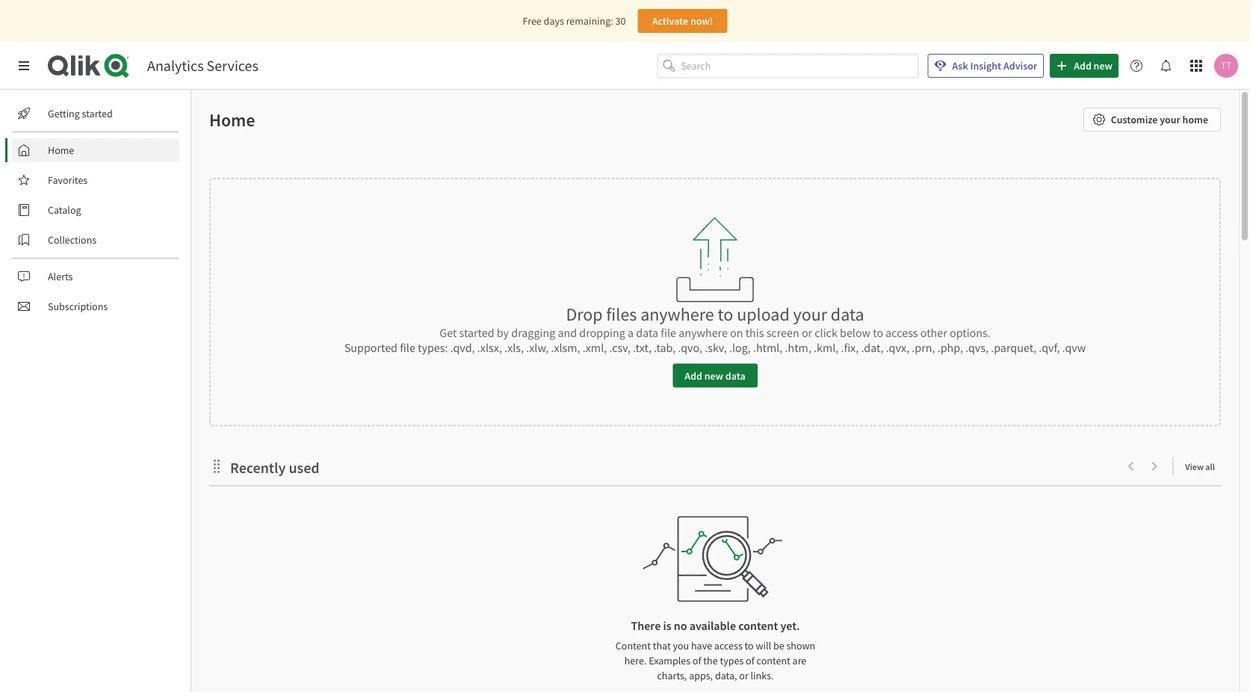 Task type: locate. For each thing, give the bounding box(es) containing it.
access left other
[[886, 325, 918, 340]]

of right types
[[746, 654, 755, 667]]

new
[[1094, 59, 1113, 73], [705, 369, 724, 382]]

1 vertical spatial or
[[740, 669, 749, 682]]

1 horizontal spatial add
[[1074, 59, 1092, 73]]

dragging
[[512, 325, 556, 340]]

1 horizontal spatial your
[[1160, 113, 1181, 126]]

0 horizontal spatial or
[[740, 669, 749, 682]]

.log,
[[730, 340, 751, 355]]

0 vertical spatial access
[[886, 325, 918, 340]]

dropping
[[580, 325, 626, 340]]

that
[[653, 639, 671, 652]]

file left types:
[[400, 340, 416, 355]]

to right below
[[873, 325, 884, 340]]

data down .log,
[[726, 369, 746, 382]]

1 horizontal spatial or
[[802, 325, 813, 340]]

favorites link
[[12, 168, 179, 192]]

access
[[886, 325, 918, 340], [715, 639, 743, 652]]

content down be on the right bottom
[[757, 654, 791, 667]]

.txt,
[[633, 340, 652, 355]]

home down services
[[209, 108, 255, 131]]

1 vertical spatial add
[[685, 369, 703, 382]]

data,
[[715, 669, 737, 682]]

catalog link
[[12, 198, 179, 222]]

1 vertical spatial started
[[459, 325, 495, 340]]

.qvw
[[1063, 340, 1086, 355]]

ask insight advisor
[[953, 59, 1038, 73]]

0 horizontal spatial data
[[636, 325, 659, 340]]

0 horizontal spatial add
[[685, 369, 703, 382]]

1 horizontal spatial access
[[886, 325, 918, 340]]

0 vertical spatial content
[[739, 619, 778, 634]]

and
[[558, 325, 577, 340]]

new inside button
[[705, 369, 724, 382]]

1 horizontal spatial file
[[661, 325, 676, 340]]

yet.
[[781, 619, 800, 634]]

1 horizontal spatial of
[[746, 654, 755, 667]]

.xlsm,
[[551, 340, 581, 355]]

1 vertical spatial your
[[794, 303, 828, 325]]

days
[[544, 14, 564, 28]]

main content containing home
[[185, 90, 1251, 692]]

of left the
[[693, 654, 702, 667]]

.kml,
[[814, 340, 839, 355]]

will
[[756, 639, 772, 652]]

be
[[774, 639, 785, 652]]

move collection image
[[209, 459, 224, 474]]

activate now! link
[[638, 9, 728, 33]]

file
[[661, 325, 676, 340], [400, 340, 416, 355]]

favorites
[[48, 173, 88, 187]]

or right "data,"
[[740, 669, 749, 682]]

drop
[[566, 303, 603, 325]]

1 horizontal spatial new
[[1094, 59, 1113, 73]]

.parquet,
[[991, 340, 1037, 355]]

0 vertical spatial or
[[802, 325, 813, 340]]

content up will on the right bottom of the page
[[739, 619, 778, 634]]

getting started
[[48, 107, 113, 120]]

1 vertical spatial new
[[705, 369, 724, 382]]

.xls,
[[505, 340, 524, 355]]

0 horizontal spatial your
[[794, 303, 828, 325]]

0 vertical spatial started
[[82, 107, 113, 120]]

Search text field
[[681, 54, 919, 78]]

new inside dropdown button
[[1094, 59, 1113, 73]]

1 vertical spatial access
[[715, 639, 743, 652]]

file left .qvo,
[[661, 325, 676, 340]]

started right getting
[[82, 107, 113, 120]]

.qvd,
[[450, 340, 475, 355]]

types
[[720, 654, 744, 667]]

examples
[[649, 654, 691, 667]]

0 horizontal spatial of
[[693, 654, 702, 667]]

home
[[209, 108, 255, 131], [48, 144, 74, 157]]

started inside drop files anywhere to upload your data get started by dragging and dropping a data file anywhere on this screen or click below to access other options. supported file types: .qvd, .xlsx, .xls, .xlw, .xlsm, .xml, .csv, .txt, .tab, .qvo, .skv, .log, .html, .htm, .kml, .fix, .dat, .qvx, .prn, .php, .qvs, .parquet, .qvf, .qvw
[[459, 325, 495, 340]]

add inside button
[[685, 369, 703, 382]]

1 horizontal spatial data
[[726, 369, 746, 382]]

started
[[82, 107, 113, 120], [459, 325, 495, 340]]

activate
[[652, 14, 689, 28]]

0 horizontal spatial file
[[400, 340, 416, 355]]

apps,
[[689, 669, 713, 682]]

main content
[[185, 90, 1251, 692]]

your up .htm,
[[794, 303, 828, 325]]

customize
[[1111, 113, 1158, 126]]

.prn,
[[912, 340, 936, 355]]

0 horizontal spatial access
[[715, 639, 743, 652]]

types:
[[418, 340, 448, 355]]

1 horizontal spatial to
[[745, 639, 754, 652]]

collections
[[48, 233, 97, 247]]

your left home
[[1160, 113, 1181, 126]]

or left click
[[802, 325, 813, 340]]

started inside navigation pane 'element'
[[82, 107, 113, 120]]

0 horizontal spatial new
[[705, 369, 724, 382]]

add new button
[[1050, 54, 1119, 78]]

add down .qvo,
[[685, 369, 703, 382]]

add new data button
[[673, 364, 758, 388]]

0 horizontal spatial started
[[82, 107, 113, 120]]

to left this
[[718, 303, 734, 325]]

started left by
[[459, 325, 495, 340]]

1 vertical spatial home
[[48, 144, 74, 157]]

new down .skv,
[[705, 369, 724, 382]]

add
[[1074, 59, 1092, 73], [685, 369, 703, 382]]

analytics services
[[147, 56, 259, 75]]

home
[[1183, 113, 1209, 126]]

0 horizontal spatial to
[[718, 303, 734, 325]]

charts,
[[657, 669, 687, 682]]

view all link
[[1186, 457, 1221, 476]]

new for add new
[[1094, 59, 1113, 73]]

to
[[718, 303, 734, 325], [873, 325, 884, 340], [745, 639, 754, 652]]

data up .fix,
[[831, 303, 865, 325]]

of
[[693, 654, 702, 667], [746, 654, 755, 667]]

collections link
[[12, 228, 179, 252]]

1 vertical spatial content
[[757, 654, 791, 667]]

0 vertical spatial your
[[1160, 113, 1181, 126]]

.php,
[[938, 340, 964, 355]]

shown
[[787, 639, 816, 652]]

0 vertical spatial home
[[209, 108, 255, 131]]

0 vertical spatial new
[[1094, 59, 1113, 73]]

recently used
[[230, 458, 320, 477]]

30
[[616, 14, 626, 28]]

data right a
[[636, 325, 659, 340]]

get
[[440, 325, 457, 340]]

add right advisor
[[1074, 59, 1092, 73]]

searchbar element
[[657, 54, 919, 78]]

add inside dropdown button
[[1074, 59, 1092, 73]]

1 horizontal spatial started
[[459, 325, 495, 340]]

recently
[[230, 458, 286, 477]]

1 horizontal spatial home
[[209, 108, 255, 131]]

0 horizontal spatial home
[[48, 144, 74, 157]]

0 vertical spatial add
[[1074, 59, 1092, 73]]

is
[[663, 619, 672, 634]]

access up types
[[715, 639, 743, 652]]

anywhere left on
[[679, 325, 728, 340]]

home up favorites
[[48, 144, 74, 157]]

activate now!
[[652, 14, 713, 28]]

new up customize
[[1094, 59, 1113, 73]]

advisor
[[1004, 59, 1038, 73]]

.xlw,
[[526, 340, 549, 355]]

you
[[673, 639, 689, 652]]

free
[[523, 14, 542, 28]]

are
[[793, 654, 807, 667]]

upload
[[737, 303, 790, 325]]

to left will on the right bottom of the page
[[745, 639, 754, 652]]



Task type: vqa. For each thing, say whether or not it's contained in the screenshot.
to
yes



Task type: describe. For each thing, give the bounding box(es) containing it.
on
[[730, 325, 743, 340]]

close sidebar menu image
[[18, 60, 30, 72]]

.xml,
[[583, 340, 607, 355]]

view all
[[1186, 461, 1216, 473]]

have
[[691, 639, 712, 652]]

access inside drop files anywhere to upload your data get started by dragging and dropping a data file anywhere on this screen or click below to access other options. supported file types: .qvd, .xlsx, .xls, .xlw, .xlsm, .xml, .csv, .txt, .tab, .qvo, .skv, .log, .html, .htm, .kml, .fix, .dat, .qvx, .prn, .php, .qvs, .parquet, .qvf, .qvw
[[886, 325, 918, 340]]

.qvs,
[[966, 340, 989, 355]]

home link
[[12, 138, 179, 162]]

recently used link
[[230, 458, 326, 477]]

getting started link
[[12, 102, 179, 126]]

2 of from the left
[[746, 654, 755, 667]]

other
[[921, 325, 948, 340]]

there
[[631, 619, 661, 634]]

all
[[1206, 461, 1216, 473]]

by
[[497, 325, 509, 340]]

getting
[[48, 107, 80, 120]]

.xlsx,
[[477, 340, 502, 355]]

your inside customize your home button
[[1160, 113, 1181, 126]]

customize your home
[[1111, 113, 1209, 126]]

options.
[[950, 325, 991, 340]]

supported
[[344, 340, 398, 355]]

now!
[[691, 14, 713, 28]]

access inside there is no available content yet. content that you have access to will be shown here. examples of the types of content are charts, apps, data, or links.
[[715, 639, 743, 652]]

here.
[[625, 654, 647, 667]]

add new data
[[685, 369, 746, 382]]

.fix,
[[841, 340, 859, 355]]

alerts link
[[12, 265, 179, 289]]

no
[[674, 619, 687, 634]]

navigation pane element
[[0, 96, 191, 324]]

ask insight advisor button
[[928, 54, 1044, 78]]

screen
[[767, 325, 800, 340]]

.tab,
[[654, 340, 676, 355]]

add for add new data
[[685, 369, 703, 382]]

add new
[[1074, 59, 1113, 73]]

remaining:
[[566, 14, 614, 28]]

this
[[746, 325, 764, 340]]

.qvx,
[[886, 340, 910, 355]]

your inside drop files anywhere to upload your data get started by dragging and dropping a data file anywhere on this screen or click below to access other options. supported file types: .qvd, .xlsx, .xls, .xlw, .xlsm, .xml, .csv, .txt, .tab, .qvo, .skv, .log, .html, .htm, .kml, .fix, .dat, .qvx, .prn, .php, .qvs, .parquet, .qvf, .qvw
[[794, 303, 828, 325]]

anywhere up .tab,
[[641, 303, 714, 325]]

.htm,
[[785, 340, 812, 355]]

there is no available content yet. content that you have access to will be shown here. examples of the types of content are charts, apps, data, or links.
[[616, 619, 816, 682]]

catalog
[[48, 203, 81, 217]]

2 horizontal spatial data
[[831, 303, 865, 325]]

.qvo,
[[678, 340, 703, 355]]

add for add new
[[1074, 59, 1092, 73]]

free days remaining: 30
[[523, 14, 626, 28]]

available
[[690, 619, 736, 634]]

.csv,
[[610, 340, 631, 355]]

analytics
[[147, 56, 204, 75]]

customize your home button
[[1084, 108, 1221, 132]]

view
[[1186, 461, 1204, 473]]

to inside there is no available content yet. content that you have access to will be shown here. examples of the types of content are charts, apps, data, or links.
[[745, 639, 754, 652]]

links.
[[751, 669, 774, 682]]

click
[[815, 325, 838, 340]]

content
[[616, 639, 651, 652]]

used
[[289, 458, 320, 477]]

services
[[207, 56, 259, 75]]

subscriptions
[[48, 300, 108, 313]]

subscriptions link
[[12, 295, 179, 318]]

below
[[840, 325, 871, 340]]

insight
[[971, 59, 1002, 73]]

or inside there is no available content yet. content that you have access to will be shown here. examples of the types of content are charts, apps, data, or links.
[[740, 669, 749, 682]]

a
[[628, 325, 634, 340]]

or inside drop files anywhere to upload your data get started by dragging and dropping a data file anywhere on this screen or click below to access other options. supported file types: .qvd, .xlsx, .xls, .xlw, .xlsm, .xml, .csv, .txt, .tab, .qvo, .skv, .log, .html, .htm, .kml, .fix, .dat, .qvx, .prn, .php, .qvs, .parquet, .qvf, .qvw
[[802, 325, 813, 340]]

terry turtle image
[[1215, 54, 1239, 78]]

home inside "link"
[[48, 144, 74, 157]]

the
[[704, 654, 718, 667]]

alerts
[[48, 270, 73, 283]]

.dat,
[[862, 340, 884, 355]]

drop files anywhere to upload your data get started by dragging and dropping a data file anywhere on this screen or click below to access other options. supported file types: .qvd, .xlsx, .xls, .xlw, .xlsm, .xml, .csv, .txt, .tab, .qvo, .skv, .log, .html, .htm, .kml, .fix, .dat, .qvx, .prn, .php, .qvs, .parquet, .qvf, .qvw
[[344, 303, 1086, 355]]

data inside 'add new data' button
[[726, 369, 746, 382]]

.html,
[[753, 340, 783, 355]]

1 of from the left
[[693, 654, 702, 667]]

2 horizontal spatial to
[[873, 325, 884, 340]]

files
[[607, 303, 637, 325]]

.skv,
[[705, 340, 727, 355]]

new for add new data
[[705, 369, 724, 382]]

analytics services element
[[147, 56, 259, 75]]

.qvf,
[[1039, 340, 1060, 355]]



